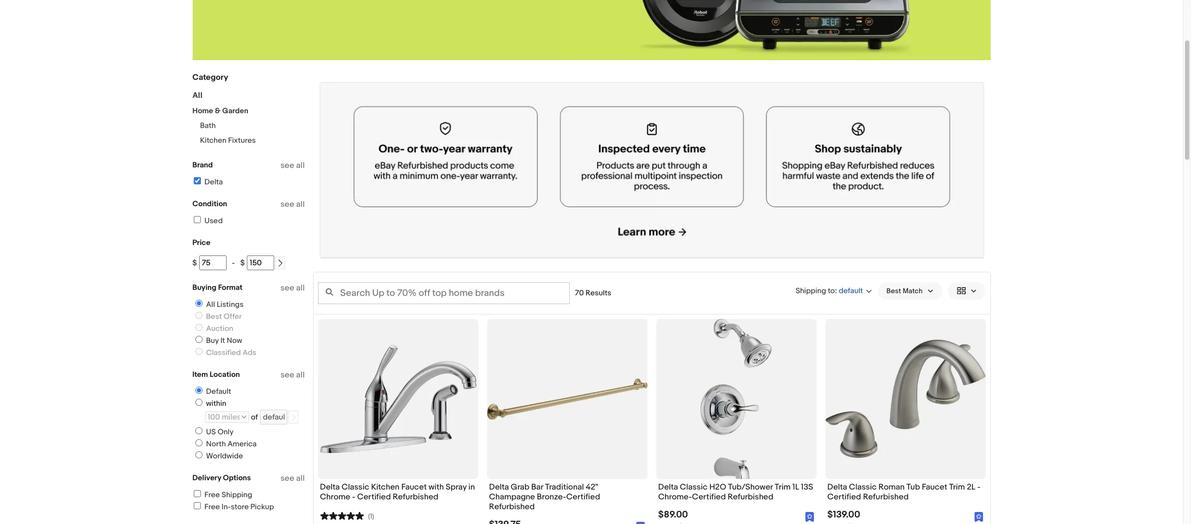 Task type: describe. For each thing, give the bounding box(es) containing it.
[object undefined] image for delta grab bar traditional 42" champagne bronze-certified refurbished
[[636, 522, 645, 525]]

best for best offer
[[206, 312, 222, 321]]

see all button for brand
[[281, 160, 305, 171]]

grab
[[511, 482, 530, 493]]

pickup
[[251, 503, 274, 512]]

certified inside delta classic h2o tub/shower trim 1l 13s chrome-certified refurbished
[[692, 492, 726, 503]]

[object undefined] image for delta classic h2o tub/shower trim 1l 13s chrome-certified refurbished
[[805, 513, 815, 523]]

all listings
[[206, 300, 244, 309]]

north america link
[[191, 440, 259, 449]]

all for all home & garden bath kitchen fixtures
[[192, 90, 203, 101]]

delivery options
[[192, 474, 251, 483]]

US Only radio
[[195, 428, 202, 435]]

2l
[[967, 482, 976, 493]]

delta for delta classic kitchen faucet with spray in chrome - certified refurbished
[[320, 482, 340, 493]]

tub/shower
[[728, 482, 773, 493]]

5 out of 5 stars image
[[320, 511, 364, 521]]

classified
[[206, 348, 241, 358]]

delta classic h2o tub/shower trim 1l 13s  chrome-certified refurbished image
[[701, 319, 772, 480]]

see all for delivery options
[[281, 474, 305, 484]]

delta for delta grab bar traditional 42" champagne bronze-certified refurbished
[[489, 482, 509, 493]]

Worldwide radio
[[195, 452, 202, 459]]

default text field
[[260, 410, 288, 425]]

free for free shipping
[[205, 491, 220, 500]]

roman
[[879, 482, 905, 493]]

chrome
[[320, 492, 350, 503]]

delta for delta classic roman tub faucet trim 2l - certified refurbished
[[828, 482, 848, 493]]

category
[[192, 72, 228, 83]]

Default radio
[[195, 387, 202, 394]]

all link
[[192, 90, 203, 101]]

see for item location
[[281, 370, 294, 381]]

free in-store pickup link
[[192, 503, 274, 512]]

free shipping
[[205, 491, 252, 500]]

delta grab bar traditional 42"  champagne bronze-certified refurbished image
[[487, 379, 648, 420]]

All Listings radio
[[195, 300, 202, 307]]

classified ads
[[206, 348, 256, 358]]

refurbished inside delta classic h2o tub/shower trim 1l 13s chrome-certified refurbished
[[728, 492, 774, 503]]

certified inside delta grab bar traditional 42" champagne bronze-certified refurbished
[[567, 492, 600, 503]]

13s
[[801, 482, 814, 493]]

all home & garden bath kitchen fixtures
[[192, 90, 256, 145]]

42"
[[586, 482, 598, 493]]

Used checkbox
[[194, 216, 201, 223]]

certified inside delta classic roman tub faucet trim 2l - certified refurbished
[[828, 492, 862, 503]]

kitchen inside delta classic kitchen faucet with spray in chrome - certified refurbished
[[371, 482, 400, 493]]

see for condition
[[281, 199, 294, 210]]

Free Shipping checkbox
[[194, 491, 201, 498]]

North America radio
[[195, 440, 202, 447]]

tub
[[907, 482, 920, 493]]

home
[[192, 106, 213, 116]]

with
[[429, 482, 444, 493]]

condition
[[192, 199, 227, 209]]

location
[[210, 370, 240, 380]]

delta classic kitchen faucet with spray in chrome - certified refurbished link
[[320, 482, 476, 506]]

faucet inside delta classic kitchen faucet with spray in chrome - certified refurbished
[[402, 482, 427, 493]]

us
[[206, 428, 216, 437]]

traditional
[[545, 482, 584, 493]]

$ for the maximum value text box
[[240, 258, 245, 268]]

(1) link
[[320, 511, 374, 521]]

shipping to : default
[[796, 286, 863, 296]]

auction
[[206, 324, 233, 334]]

format
[[218, 283, 243, 292]]

within
[[206, 399, 226, 409]]

offer
[[224, 312, 242, 321]]

see all for condition
[[281, 199, 305, 210]]

h2o
[[710, 482, 727, 493]]

classic for $139.00
[[849, 482, 877, 493]]

ebay refurbished image
[[320, 83, 984, 257]]

ads
[[243, 348, 256, 358]]

see all button for buying format
[[281, 283, 305, 294]]

Classified Ads radio
[[195, 348, 202, 355]]

options
[[223, 474, 251, 483]]

see all button for condition
[[281, 199, 305, 210]]

buying format
[[192, 283, 243, 292]]

&
[[215, 106, 221, 116]]

used
[[205, 216, 223, 226]]

champagne
[[489, 492, 535, 503]]

fixtures
[[228, 136, 256, 145]]

default
[[839, 287, 863, 296]]

best for best match
[[887, 287, 902, 296]]

submit price range image
[[277, 260, 284, 267]]

refurbished inside delta classic kitchen faucet with spray in chrome - certified refurbished
[[393, 492, 439, 503]]

in-
[[222, 503, 231, 512]]

bath
[[200, 121, 216, 130]]

kitchen fixtures link
[[200, 136, 256, 145]]

classified ads link
[[191, 348, 259, 358]]

Best Offer radio
[[195, 312, 202, 319]]

us only link
[[191, 428, 236, 437]]

all for brand
[[296, 160, 305, 171]]

used link
[[192, 216, 223, 226]]

it
[[221, 336, 225, 346]]

price
[[192, 238, 211, 248]]

store
[[231, 503, 249, 512]]

delta classic kitchen faucet with spray in chrome - certified refurbished
[[320, 482, 475, 503]]

- inside delta classic kitchen faucet with spray in chrome - certified refurbished
[[352, 492, 355, 503]]

default link
[[191, 387, 233, 396]]

all for condition
[[296, 199, 305, 210]]

spray
[[446, 482, 467, 493]]

free in-store pickup
[[205, 503, 274, 512]]

refurbished inside delta grab bar traditional 42" champagne bronze-certified refurbished
[[489, 502, 535, 513]]

see for delivery options
[[281, 474, 294, 484]]

bronze-
[[537, 492, 567, 503]]

faucet inside delta classic roman tub faucet trim 2l - certified refurbished
[[922, 482, 948, 493]]



Task type: locate. For each thing, give the bounding box(es) containing it.
see all button for item location
[[281, 370, 305, 381]]

delivery
[[192, 474, 221, 483]]

1 see all from the top
[[281, 160, 305, 171]]

see for buying format
[[281, 283, 294, 294]]

2 horizontal spatial classic
[[849, 482, 877, 493]]

[object undefined] image
[[975, 512, 984, 523], [975, 513, 984, 523], [636, 522, 645, 525]]

1 see all button from the top
[[281, 160, 305, 171]]

all up home
[[192, 90, 203, 101]]

1l
[[793, 482, 800, 493]]

main content
[[313, 73, 991, 525]]

classic inside delta classic roman tub faucet trim 2l - certified refurbished
[[849, 482, 877, 493]]

2 see from the top
[[281, 199, 294, 210]]

:
[[835, 286, 837, 295]]

1 horizontal spatial best
[[887, 287, 902, 296]]

0 vertical spatial best
[[887, 287, 902, 296]]

2 see all from the top
[[281, 199, 305, 210]]

$ left minimum value text box
[[192, 258, 197, 268]]

delta left grab
[[489, 482, 509, 493]]

faucet
[[402, 482, 427, 493], [922, 482, 948, 493]]

north america
[[206, 440, 257, 449]]

best match button
[[878, 282, 943, 300]]

best up auction link
[[206, 312, 222, 321]]

all
[[192, 90, 203, 101], [206, 300, 215, 309]]

0 horizontal spatial shipping
[[222, 491, 252, 500]]

- right minimum value text box
[[232, 258, 235, 268]]

best inside best match dropdown button
[[887, 287, 902, 296]]

see all for item location
[[281, 370, 305, 381]]

trim left 2l
[[950, 482, 966, 493]]

classic left h2o
[[680, 482, 708, 493]]

1 horizontal spatial classic
[[680, 482, 708, 493]]

shipping inside "shipping to : default"
[[796, 286, 827, 295]]

1 trim from the left
[[775, 482, 791, 493]]

delta right delta 'checkbox'
[[205, 177, 223, 187]]

chrome-
[[659, 492, 692, 503]]

3 see from the top
[[281, 283, 294, 294]]

delta for delta
[[205, 177, 223, 187]]

kitchen down the bath
[[200, 136, 227, 145]]

- right 2l
[[978, 482, 981, 493]]

best offer link
[[191, 312, 244, 321]]

all listings link
[[191, 300, 246, 309]]

1 classic from the left
[[342, 482, 369, 493]]

go image
[[290, 414, 298, 422]]

delta inside delta classic roman tub faucet trim 2l - certified refurbished
[[828, 482, 848, 493]]

free shipping link
[[192, 491, 252, 500]]

2 $ from the left
[[240, 258, 245, 268]]

1 see from the top
[[281, 160, 294, 171]]

now
[[227, 336, 242, 346]]

0 vertical spatial shipping
[[796, 286, 827, 295]]

delta for delta classic h2o tub/shower trim 1l 13s chrome-certified refurbished
[[659, 482, 678, 493]]

us only
[[206, 428, 234, 437]]

delta classic h2o tub/shower trim 1l 13s chrome-certified refurbished
[[659, 482, 814, 503]]

3 see all button from the top
[[281, 283, 305, 294]]

$ for minimum value text box
[[192, 258, 197, 268]]

view: gallery view image
[[957, 285, 977, 297]]

delta link
[[192, 177, 223, 187]]

kitchen inside all home & garden bath kitchen fixtures
[[200, 136, 227, 145]]

of
[[251, 413, 258, 422]]

best offer
[[206, 312, 242, 321]]

Buy It Now radio
[[195, 336, 202, 343]]

trim left '1l'
[[775, 482, 791, 493]]

trim
[[775, 482, 791, 493], [950, 482, 966, 493]]

delta classic roman tub faucet trim 2l -certified refurbished image
[[826, 340, 986, 459]]

$89.00
[[659, 510, 688, 521]]

4 certified from the left
[[828, 492, 862, 503]]

all for all listings
[[206, 300, 215, 309]]

refurbished
[[393, 492, 439, 503], [728, 492, 774, 503], [863, 492, 909, 503], [489, 502, 535, 513]]

delta
[[205, 177, 223, 187], [320, 482, 340, 493], [489, 482, 509, 493], [659, 482, 678, 493], [828, 482, 848, 493]]

free for free in-store pickup
[[205, 503, 220, 512]]

delta grab bar traditional 42" champagne bronze-certified refurbished link
[[489, 482, 645, 515]]

buy
[[206, 336, 219, 346]]

faucet right tub
[[922, 482, 948, 493]]

worldwide
[[206, 452, 243, 461]]

within radio
[[195, 399, 202, 406]]

2 classic from the left
[[680, 482, 708, 493]]

shipping left the to
[[796, 286, 827, 295]]

shipping up free in-store pickup
[[222, 491, 252, 500]]

certified
[[357, 492, 391, 503], [567, 492, 600, 503], [692, 492, 726, 503], [828, 492, 862, 503]]

2 trim from the left
[[950, 482, 966, 493]]

all for item location
[[296, 370, 305, 381]]

3 certified from the left
[[692, 492, 726, 503]]

0 vertical spatial kitchen
[[200, 136, 227, 145]]

delta inside delta classic kitchen faucet with spray in chrome - certified refurbished
[[320, 482, 340, 493]]

see all for brand
[[281, 160, 305, 171]]

trim inside delta classic roman tub faucet trim 2l - certified refurbished
[[950, 482, 966, 493]]

0 horizontal spatial faucet
[[402, 482, 427, 493]]

5 see all from the top
[[281, 474, 305, 484]]

free left in-
[[205, 503, 220, 512]]

1 horizontal spatial trim
[[950, 482, 966, 493]]

all
[[296, 160, 305, 171], [296, 199, 305, 210], [296, 283, 305, 294], [296, 370, 305, 381], [296, 474, 305, 484]]

2 certified from the left
[[567, 492, 600, 503]]

0 horizontal spatial all
[[192, 90, 203, 101]]

0 horizontal spatial classic
[[342, 482, 369, 493]]

see all button
[[281, 160, 305, 171], [281, 199, 305, 210], [281, 283, 305, 294], [281, 370, 305, 381], [281, 474, 305, 484]]

default
[[206, 387, 231, 396]]

1 horizontal spatial kitchen
[[371, 482, 400, 493]]

Minimum Value text field
[[199, 256, 227, 271]]

classic up (1) link
[[342, 482, 369, 493]]

2 see all button from the top
[[281, 199, 305, 210]]

results
[[586, 288, 612, 298]]

kitchen
[[200, 136, 227, 145], [371, 482, 400, 493]]

Maximum Value text field
[[247, 256, 275, 271]]

classic
[[342, 482, 369, 493], [680, 482, 708, 493], [849, 482, 877, 493]]

delta classic roman tub faucet trim 2l - certified refurbished link
[[828, 482, 984, 506]]

delta inside delta grab bar traditional 42" champagne bronze-certified refurbished
[[489, 482, 509, 493]]

delta up '5 out of 5 stars' image
[[320, 482, 340, 493]]

delta up "$89.00" on the right of the page
[[659, 482, 678, 493]]

see all
[[281, 160, 305, 171], [281, 199, 305, 210], [281, 283, 305, 294], [281, 370, 305, 381], [281, 474, 305, 484]]

(1)
[[368, 513, 374, 521]]

0 horizontal spatial -
[[232, 258, 235, 268]]

4 see from the top
[[281, 370, 294, 381]]

see all for buying format
[[281, 283, 305, 294]]

see all button for delivery options
[[281, 474, 305, 484]]

classic for $89.00
[[680, 482, 708, 493]]

70
[[575, 288, 584, 298]]

3 all from the top
[[296, 283, 305, 294]]

4 all from the top
[[296, 370, 305, 381]]

all inside all home & garden bath kitchen fixtures
[[192, 90, 203, 101]]

1 horizontal spatial faucet
[[922, 482, 948, 493]]

to
[[828, 286, 835, 295]]

delta classic h2o tub/shower trim 1l 13s chrome-certified refurbished link
[[659, 482, 815, 506]]

$
[[192, 258, 197, 268], [240, 258, 245, 268]]

2 horizontal spatial -
[[978, 482, 981, 493]]

delta classic roman tub faucet trim 2l - certified refurbished
[[828, 482, 981, 503]]

best
[[887, 287, 902, 296], [206, 312, 222, 321]]

worldwide link
[[191, 452, 245, 461]]

1 vertical spatial best
[[206, 312, 222, 321]]

buy it now
[[206, 336, 242, 346]]

all for delivery options
[[296, 474, 305, 484]]

item location
[[192, 370, 240, 380]]

0 horizontal spatial trim
[[775, 482, 791, 493]]

listings
[[217, 300, 244, 309]]

2 all from the top
[[296, 199, 305, 210]]

[object undefined] image
[[805, 512, 815, 523], [805, 513, 815, 523], [636, 523, 645, 525]]

free right the free shipping checkbox
[[205, 491, 220, 500]]

1 horizontal spatial $
[[240, 258, 245, 268]]

1 vertical spatial shipping
[[222, 491, 252, 500]]

1 faucet from the left
[[402, 482, 427, 493]]

1 vertical spatial kitchen
[[371, 482, 400, 493]]

delta grab bar traditional 42" champagne bronze-certified refurbished
[[489, 482, 600, 513]]

0 horizontal spatial best
[[206, 312, 222, 321]]

shipping
[[796, 286, 827, 295], [222, 491, 252, 500]]

refurbished inside delta classic roman tub faucet trim 2l - certified refurbished
[[863, 492, 909, 503]]

1 certified from the left
[[357, 492, 391, 503]]

0 vertical spatial free
[[205, 491, 220, 500]]

auction link
[[191, 324, 235, 334]]

[object undefined] image for delta grab bar traditional 42" champagne bronze-certified refurbished
[[636, 523, 645, 525]]

all for buying format
[[296, 283, 305, 294]]

kitchen up (1)
[[371, 482, 400, 493]]

4 see all button from the top
[[281, 370, 305, 381]]

trim inside delta classic h2o tub/shower trim 1l 13s chrome-certified refurbished
[[775, 482, 791, 493]]

only
[[218, 428, 234, 437]]

4 see all from the top
[[281, 370, 305, 381]]

free
[[205, 491, 220, 500], [205, 503, 220, 512]]

0 horizontal spatial $
[[192, 258, 197, 268]]

Enter your search keyword text field
[[318, 282, 570, 304]]

5 see from the top
[[281, 474, 294, 484]]

america
[[228, 440, 257, 449]]

1 horizontal spatial all
[[206, 300, 215, 309]]

None text field
[[320, 83, 984, 258]]

buying
[[192, 283, 216, 292]]

classic inside delta classic kitchen faucet with spray in chrome - certified refurbished
[[342, 482, 369, 493]]

1 free from the top
[[205, 491, 220, 500]]

best match
[[887, 287, 923, 296]]

- right chrome at the left
[[352, 492, 355, 503]]

brand
[[192, 160, 213, 170]]

-
[[232, 258, 235, 268], [978, 482, 981, 493], [352, 492, 355, 503]]

classic inside delta classic h2o tub/shower trim 1l 13s chrome-certified refurbished
[[680, 482, 708, 493]]

faucet left "with"
[[402, 482, 427, 493]]

$ left the maximum value text box
[[240, 258, 245, 268]]

all right all listings option at the bottom left
[[206, 300, 215, 309]]

buy it now link
[[191, 336, 245, 346]]

bar
[[532, 482, 544, 493]]

bath link
[[200, 121, 216, 130]]

1 horizontal spatial -
[[352, 492, 355, 503]]

5 see all button from the top
[[281, 474, 305, 484]]

2 faucet from the left
[[922, 482, 948, 493]]

in
[[469, 482, 475, 493]]

Free In-store Pickup checkbox
[[194, 503, 201, 510]]

$139.00
[[828, 510, 861, 521]]

[object undefined] image for delta classic roman tub faucet trim 2l - certified refurbished
[[975, 512, 984, 523]]

certified inside delta classic kitchen faucet with spray in chrome - certified refurbished
[[357, 492, 391, 503]]

1 horizontal spatial shipping
[[796, 286, 827, 295]]

Delta checkbox
[[194, 177, 201, 185]]

garden
[[222, 106, 248, 116]]

1 all from the top
[[296, 160, 305, 171]]

1 $ from the left
[[192, 258, 197, 268]]

classic left roman on the bottom right
[[849, 482, 877, 493]]

delta inside delta classic h2o tub/shower trim 1l 13s chrome-certified refurbished
[[659, 482, 678, 493]]

1 vertical spatial free
[[205, 503, 220, 512]]

delta up $139.00
[[828, 482, 848, 493]]

- inside delta classic roman tub faucet trim 2l - certified refurbished
[[978, 482, 981, 493]]

match
[[903, 287, 923, 296]]

5 all from the top
[[296, 474, 305, 484]]

0 horizontal spatial kitchen
[[200, 136, 227, 145]]

item
[[192, 370, 208, 380]]

north
[[206, 440, 226, 449]]

0 vertical spatial all
[[192, 90, 203, 101]]

see for brand
[[281, 160, 294, 171]]

3 classic from the left
[[849, 482, 877, 493]]

main content containing $89.00
[[313, 73, 991, 525]]

best left match
[[887, 287, 902, 296]]

Auction radio
[[195, 324, 202, 331]]

70 results
[[575, 288, 612, 298]]

3 see all from the top
[[281, 283, 305, 294]]

1 vertical spatial all
[[206, 300, 215, 309]]

2 free from the top
[[205, 503, 220, 512]]

delta classic kitchen faucet with spray in chrome - certified refurbished image
[[318, 319, 478, 480]]

see
[[281, 160, 294, 171], [281, 199, 294, 210], [281, 283, 294, 294], [281, 370, 294, 381], [281, 474, 294, 484]]



Task type: vqa. For each thing, say whether or not it's contained in the screenshot.
Liechtenstein,
no



